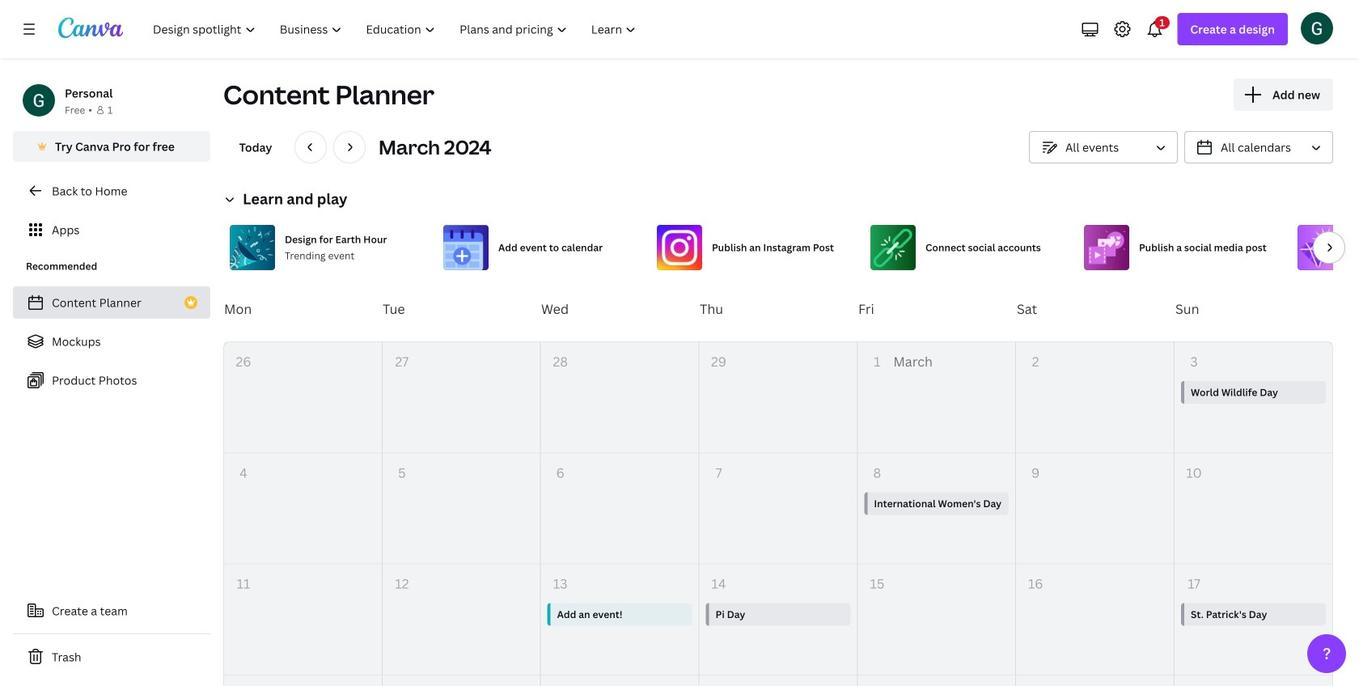 Task type: describe. For each thing, give the bounding box(es) containing it.
friday column header
[[858, 277, 1017, 342]]

sunday column header
[[1175, 277, 1334, 342]]

greg robinson image
[[1301, 12, 1334, 44]]



Task type: locate. For each thing, give the bounding box(es) containing it.
top level navigation element
[[142, 13, 650, 45]]

list
[[13, 287, 210, 397]]

saturday column header
[[1017, 277, 1175, 342]]

thursday column header
[[699, 277, 858, 342]]

row
[[223, 277, 1334, 342], [224, 342, 1333, 454], [224, 454, 1333, 565], [224, 565, 1333, 676], [224, 676, 1333, 686]]

tuesday column header
[[382, 277, 541, 342]]

wednesday column header
[[541, 277, 699, 342]]

monday column header
[[223, 277, 382, 342]]



Task type: vqa. For each thing, say whether or not it's contained in the screenshot.
Thursday column header
yes



